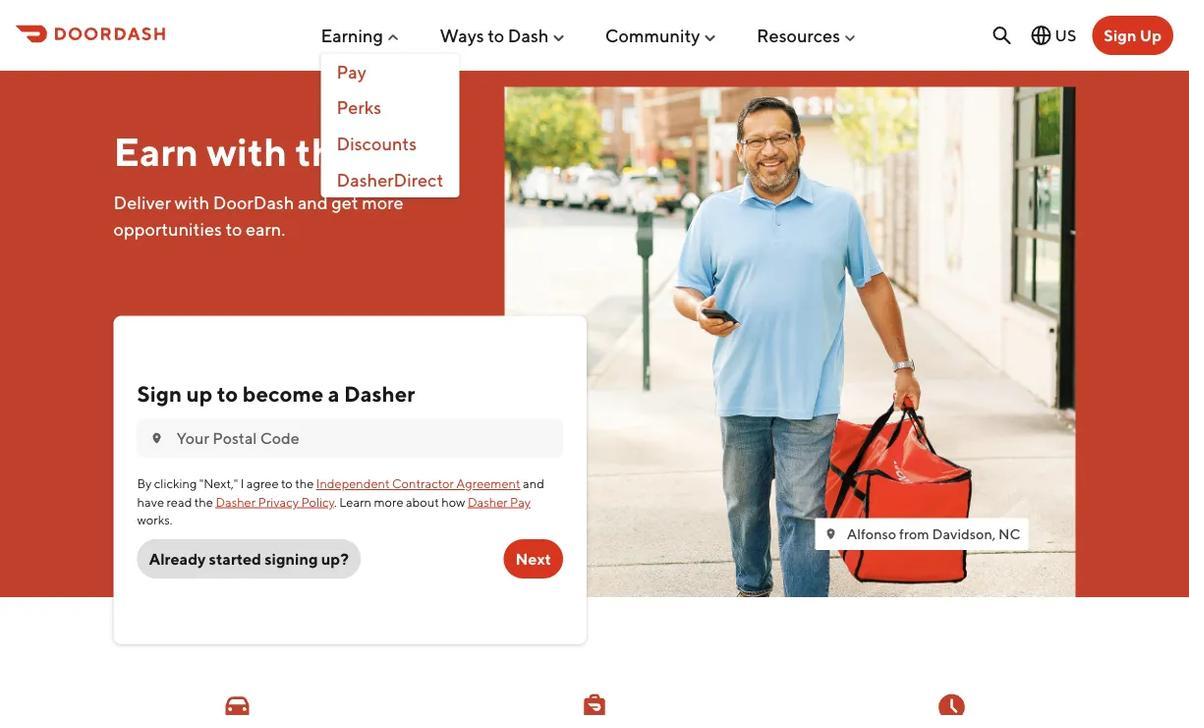 Task type: describe. For each thing, give the bounding box(es) containing it.
dasherdirect
[[337, 169, 444, 190]]

1 horizontal spatial dasher
[[344, 382, 415, 407]]

ways to dash link
[[440, 17, 567, 54]]

read
[[167, 494, 192, 510]]

alfonso from davidson, nc
[[847, 526, 1021, 543]]

a
[[328, 382, 340, 407]]

signing
[[265, 550, 318, 569]]

discounts
[[337, 133, 417, 154]]

discounts link
[[321, 126, 460, 162]]

works.
[[137, 513, 172, 528]]

next button
[[504, 540, 563, 579]]

sign up to become a dasher
[[137, 382, 415, 407]]

more for get
[[362, 192, 404, 213]]

resources
[[757, 25, 841, 46]]

contractor
[[392, 476, 454, 492]]

sign for sign up
[[1105, 26, 1137, 45]]

sign up button
[[1093, 16, 1174, 55]]

sign for sign up to become a dasher
[[137, 382, 182, 407]]

sign up
[[1105, 26, 1162, 45]]

with for doordash
[[175, 192, 210, 213]]

resources link
[[757, 17, 858, 54]]

to up privacy at bottom left
[[281, 476, 293, 492]]

2 horizontal spatial dasher
[[468, 494, 508, 510]]

pay inside the dasher privacy policy . learn more about how dasher pay works.
[[510, 494, 531, 510]]

alfonso from davidson, nc image
[[505, 87, 1076, 598]]

and inside and have read the
[[523, 476, 545, 492]]

already started signing up?
[[149, 550, 349, 569]]

dash
[[508, 25, 549, 46]]

order hotbag fill image
[[579, 692, 611, 717]]

ways
[[440, 25, 484, 46]]

to inside ways to dash link
[[488, 25, 505, 46]]

earn.
[[246, 219, 286, 240]]

with for the
[[207, 128, 287, 174]]

0 horizontal spatial pay
[[337, 61, 367, 82]]

get
[[332, 192, 359, 213]]

earning link
[[321, 17, 401, 54]]

community link
[[606, 17, 718, 54]]

agree
[[247, 476, 279, 492]]

best
[[366, 128, 446, 174]]

doordash
[[213, 192, 294, 213]]

by
[[137, 476, 152, 492]]

deliver with doordash and get more opportunities to earn.
[[114, 192, 404, 240]]



Task type: locate. For each thing, give the bounding box(es) containing it.
the down ""next,""
[[194, 494, 213, 510]]

to inside deliver with doordash and get more opportunities to earn.
[[226, 219, 242, 240]]

policy
[[301, 494, 334, 510]]

0 vertical spatial the
[[295, 128, 357, 174]]

with up doordash
[[207, 128, 287, 174]]

pay link
[[321, 53, 460, 90]]

ways to dash
[[440, 25, 549, 46]]

dasher privacy policy link
[[216, 494, 334, 510]]

globe line image
[[1030, 24, 1054, 47]]

sign
[[1105, 26, 1137, 45], [137, 382, 182, 407]]

next
[[516, 550, 552, 569]]

opportunities
[[114, 219, 222, 240]]

more inside the dasher privacy policy . learn more about how dasher pay works.
[[374, 494, 404, 510]]

started
[[209, 550, 262, 569]]

and
[[298, 192, 328, 213], [523, 476, 545, 492]]

earn with the best
[[114, 128, 446, 174]]

Your Postal Code text field
[[177, 428, 552, 449]]

up?
[[321, 550, 349, 569]]

more down dasherdirect on the left of the page
[[362, 192, 404, 213]]

1 horizontal spatial and
[[523, 476, 545, 492]]

the up policy
[[295, 476, 314, 492]]

1 vertical spatial with
[[175, 192, 210, 213]]

location pin image
[[149, 431, 165, 446]]

clicking
[[154, 476, 197, 492]]

1 horizontal spatial sign
[[1105, 26, 1137, 45]]

and have read the
[[137, 476, 545, 510]]

perks
[[337, 97, 382, 118]]

to left dash at the top
[[488, 25, 505, 46]]

to left the earn. at the top
[[226, 219, 242, 240]]

community
[[606, 25, 701, 46]]

more right learn
[[374, 494, 404, 510]]

pay
[[337, 61, 367, 82], [510, 494, 531, 510]]

sign inside button
[[1105, 26, 1137, 45]]

more for learn
[[374, 494, 404, 510]]

up
[[186, 382, 213, 407]]

agreement
[[457, 476, 521, 492]]

1 vertical spatial more
[[374, 494, 404, 510]]

the
[[295, 128, 357, 174], [295, 476, 314, 492], [194, 494, 213, 510]]

the inside and have read the
[[194, 494, 213, 510]]

how
[[442, 494, 466, 510]]

0 vertical spatial more
[[362, 192, 404, 213]]

up
[[1140, 26, 1162, 45]]

dasher right a
[[344, 382, 415, 407]]

1 horizontal spatial pay
[[510, 494, 531, 510]]

and inside deliver with doordash and get more opportunities to earn.
[[298, 192, 328, 213]]

more inside deliver with doordash and get more opportunities to earn.
[[362, 192, 404, 213]]

pay down earning
[[337, 61, 367, 82]]

already
[[149, 550, 206, 569]]

1 vertical spatial pay
[[510, 494, 531, 510]]

0 horizontal spatial dasher
[[216, 494, 256, 510]]

1 vertical spatial the
[[295, 476, 314, 492]]

become
[[243, 382, 324, 407]]

dasher down agreement
[[468, 494, 508, 510]]

vehicle car image
[[222, 692, 253, 717]]

dasherdirect link
[[321, 162, 460, 198]]

0 vertical spatial sign
[[1105, 26, 1137, 45]]

more
[[362, 192, 404, 213], [374, 494, 404, 510]]

dasher
[[344, 382, 415, 407], [216, 494, 256, 510], [468, 494, 508, 510]]

perks link
[[321, 90, 460, 126]]

alfonso
[[847, 526, 897, 543]]

independent contractor agreement link
[[316, 476, 521, 492]]

earn
[[114, 128, 199, 174]]

already started signing up? button
[[137, 540, 361, 579]]

from
[[900, 526, 930, 543]]

and left get
[[298, 192, 328, 213]]

with up "opportunities"
[[175, 192, 210, 213]]

davidson,
[[933, 526, 996, 543]]

earning
[[321, 25, 383, 46]]

time fill image
[[936, 692, 968, 717]]

about
[[406, 494, 439, 510]]

i
[[241, 476, 244, 492]]

1 vertical spatial and
[[523, 476, 545, 492]]

location pin image
[[824, 527, 839, 543]]

dasher privacy policy . learn more about how dasher pay works.
[[137, 494, 531, 528]]

0 vertical spatial and
[[298, 192, 328, 213]]

by clicking "next," i agree to the independent contractor agreement
[[137, 476, 521, 492]]

nc
[[999, 526, 1021, 543]]

with inside deliver with doordash and get more opportunities to earn.
[[175, 192, 210, 213]]

0 horizontal spatial sign
[[137, 382, 182, 407]]

"next,"
[[199, 476, 238, 492]]

and up dasher pay link on the bottom of the page
[[523, 476, 545, 492]]

1 vertical spatial sign
[[137, 382, 182, 407]]

the down perks
[[295, 128, 357, 174]]

dasher pay link
[[468, 494, 531, 510]]

dasher down i
[[216, 494, 256, 510]]

privacy
[[258, 494, 299, 510]]

0 vertical spatial with
[[207, 128, 287, 174]]

to
[[488, 25, 505, 46], [226, 219, 242, 240], [217, 382, 238, 407], [281, 476, 293, 492]]

2 vertical spatial the
[[194, 494, 213, 510]]

independent
[[316, 476, 390, 492]]

deliver
[[114, 192, 171, 213]]

pay down agreement
[[510, 494, 531, 510]]

learn
[[339, 494, 372, 510]]

0 horizontal spatial and
[[298, 192, 328, 213]]

us
[[1056, 26, 1077, 45]]

with
[[207, 128, 287, 174], [175, 192, 210, 213]]

.
[[334, 494, 337, 510]]

have
[[137, 494, 164, 510]]

0 vertical spatial pay
[[337, 61, 367, 82]]

to right up
[[217, 382, 238, 407]]



Task type: vqa. For each thing, say whether or not it's contained in the screenshot.
THE US
yes



